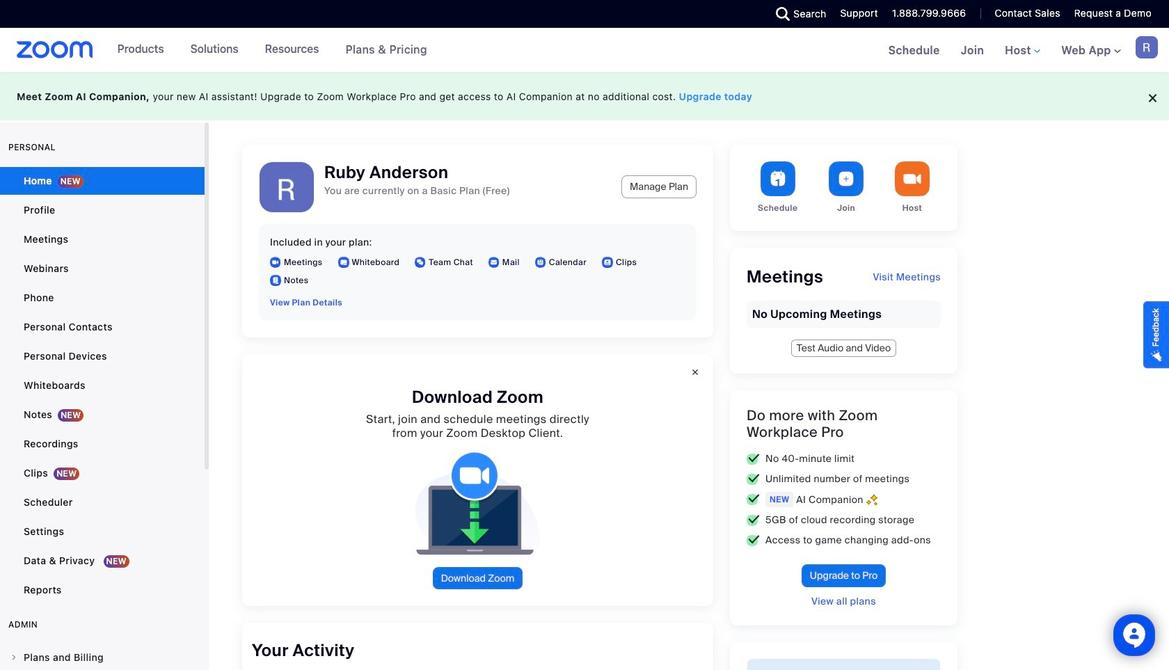 Task type: describe. For each thing, give the bounding box(es) containing it.
profile.zoom_team_chat image
[[415, 257, 426, 268]]

personal menu menu
[[0, 167, 205, 606]]

profile.zoom_meetings image
[[270, 257, 281, 268]]

join image
[[829, 162, 864, 196]]

1 check box image from the top
[[747, 474, 760, 485]]

advanced feature image
[[867, 494, 878, 506]]

zoom logo image
[[17, 41, 93, 58]]

profile.zoom_clips image
[[602, 257, 613, 268]]

profile.zoom_notes image
[[270, 275, 281, 286]]

3 check box image from the top
[[747, 535, 760, 546]]

avatar image
[[260, 162, 314, 217]]



Task type: locate. For each thing, give the bounding box(es) containing it.
meetings navigation
[[878, 28, 1170, 74]]

1 vertical spatial check box image
[[747, 494, 760, 505]]

2 check box image from the top
[[747, 494, 760, 505]]

footer
[[0, 72, 1170, 120]]

banner
[[0, 28, 1170, 74]]

2 vertical spatial check box image
[[747, 535, 760, 546]]

0 vertical spatial check box image
[[747, 474, 760, 485]]

host image
[[895, 162, 930, 196]]

2 check box image from the top
[[747, 515, 760, 526]]

profile.zoom_calendar image
[[535, 257, 546, 268]]

1 check box image from the top
[[747, 454, 760, 465]]

1 vertical spatial check box image
[[747, 515, 760, 526]]

check box image
[[747, 474, 760, 485], [747, 494, 760, 505]]

0 vertical spatial check box image
[[747, 454, 760, 465]]

check box image
[[747, 454, 760, 465], [747, 515, 760, 526], [747, 535, 760, 546]]

schedule image
[[761, 162, 796, 196]]

product information navigation
[[107, 28, 438, 72]]

profile.zoom_whiteboard image
[[338, 257, 349, 268]]

download zoom image
[[405, 452, 551, 556]]

profile.zoom_mail image
[[489, 257, 500, 268]]

menu item
[[0, 645, 205, 671]]

right image
[[10, 654, 18, 662]]

profile picture image
[[1136, 36, 1159, 58]]



Task type: vqa. For each thing, say whether or not it's contained in the screenshot.
profile.zoom_mail "icon"
yes



